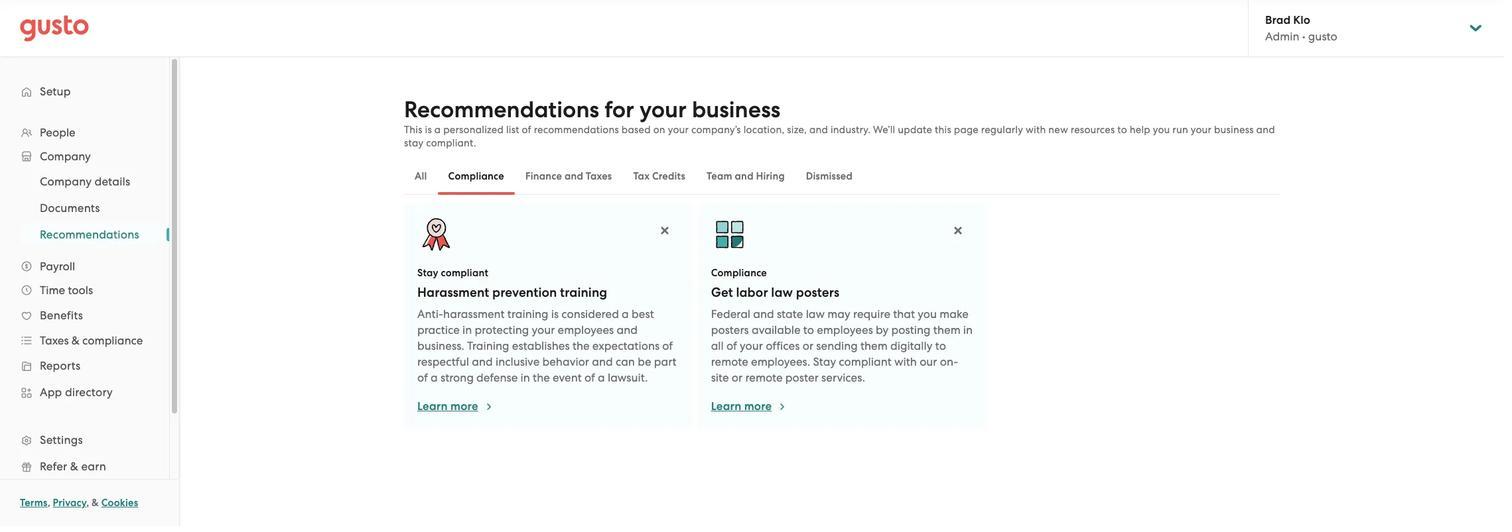 Task type: vqa. For each thing, say whether or not it's contained in the screenshot.
the left once
no



Task type: locate. For each thing, give the bounding box(es) containing it.
list
[[0, 121, 169, 527], [0, 169, 169, 248]]

you inside federal and state law may require that you make posters available to employees by posting them in all of your offices or sending them digitally to remote employees. stay compliant with our on- site or remote poster services.
[[918, 308, 937, 321]]

taxes
[[586, 171, 612, 182], [40, 334, 69, 348]]

your right the on
[[668, 124, 689, 136]]

0 vertical spatial to
[[1118, 124, 1127, 136]]

learn more down "site"
[[711, 400, 772, 414]]

your inside anti-harassment training is considered a best practice in protecting your employees and business. training establishes the expectations of respectful and inclusive behavior and can be part of a strong defense in the event of a lawsuit.
[[532, 324, 555, 337]]

of inside recommendations for your business this is a personalized list of recommendations based on your company's location, size, and industry. we'll update this page regularly with new resources to help you run your business and stay compliant.
[[522, 124, 531, 136]]

your
[[640, 96, 687, 123], [668, 124, 689, 136], [1191, 124, 1212, 136], [532, 324, 555, 337], [740, 340, 763, 353]]

0 horizontal spatial you
[[918, 308, 937, 321]]

0 horizontal spatial compliant
[[441, 267, 488, 279]]

in down make at the right
[[963, 324, 973, 337]]

& down benefits link
[[72, 334, 80, 348]]

1 horizontal spatial you
[[1153, 124, 1170, 136]]

compliance for compliance get labor law posters
[[711, 267, 767, 279]]

learn more down strong
[[417, 400, 478, 414]]

to
[[1118, 124, 1127, 136], [803, 324, 814, 337], [935, 340, 946, 353]]

business right 'run'
[[1214, 124, 1254, 136]]

0 horizontal spatial business
[[692, 96, 781, 123]]

0 vertical spatial the
[[573, 340, 590, 353]]

0 horizontal spatial law
[[771, 285, 793, 301]]

more down strong
[[451, 400, 478, 414]]

company inside dropdown button
[[40, 150, 91, 163]]

page
[[954, 124, 979, 136]]

company down people
[[40, 150, 91, 163]]

1 vertical spatial business
[[1214, 124, 1254, 136]]

law left may
[[806, 308, 825, 321]]

0 horizontal spatial the
[[533, 372, 550, 385]]

with inside recommendations for your business this is a personalized list of recommendations based on your company's location, size, and industry. we'll update this page regularly with new resources to help you run your business and stay compliant.
[[1026, 124, 1046, 136]]

1 horizontal spatial taxes
[[586, 171, 612, 182]]

and inside federal and state law may require that you make posters available to employees by posting them in all of your offices or sending them digitally to remote employees. stay compliant with our on- site or remote poster services.
[[753, 308, 774, 321]]

sending
[[816, 340, 858, 353]]

of
[[522, 124, 531, 136], [662, 340, 673, 353], [727, 340, 737, 353], [417, 372, 428, 385], [585, 372, 595, 385]]

learn down "site"
[[711, 400, 741, 414]]

1 vertical spatial to
[[803, 324, 814, 337]]

0 vertical spatial or
[[803, 340, 814, 353]]

compliance inside the compliance get labor law posters
[[711, 267, 767, 279]]

reports link
[[13, 354, 156, 378]]

learn more link down strong
[[417, 399, 494, 415]]

or
[[803, 340, 814, 353], [732, 372, 743, 385]]

0 horizontal spatial is
[[425, 124, 432, 136]]

your up the establishes
[[532, 324, 555, 337]]

1 horizontal spatial learn
[[711, 400, 741, 414]]

recommendations down documents "link"
[[40, 228, 139, 242]]

gusto
[[1308, 30, 1338, 43]]

0 horizontal spatial posters
[[711, 324, 749, 337]]

tools
[[68, 284, 93, 297]]

by
[[876, 324, 889, 337]]

1 vertical spatial recommendations
[[40, 228, 139, 242]]

business
[[692, 96, 781, 123], [1214, 124, 1254, 136]]

to inside recommendations for your business this is a personalized list of recommendations based on your company's location, size, and industry. we'll update this page regularly with new resources to help you run your business and stay compliant.
[[1118, 124, 1127, 136]]

is right this
[[425, 124, 432, 136]]

on-
[[940, 356, 958, 369]]

or right "site"
[[732, 372, 743, 385]]

reports
[[40, 360, 81, 373]]

federal and state law may require that you make posters available to employees by posting them in all of your offices or sending them digitally to remote employees. stay compliant with our on- site or remote poster services.
[[711, 308, 973, 385]]

•
[[1302, 30, 1306, 43]]

team and hiring button
[[696, 161, 796, 192]]

1 vertical spatial with
[[895, 356, 917, 369]]

0 vertical spatial stay
[[417, 267, 439, 279]]

you up posting
[[918, 308, 937, 321]]

employees
[[558, 324, 614, 337], [817, 324, 873, 337]]

1 vertical spatial compliant
[[839, 356, 892, 369]]

1 horizontal spatial learn more link
[[711, 399, 788, 415]]

learn more link down "site"
[[711, 399, 788, 415]]

terms link
[[20, 498, 48, 510]]

in
[[463, 324, 472, 337], [963, 324, 973, 337], [521, 372, 530, 385]]

training up considered
[[560, 285, 607, 301]]

0 vertical spatial taxes
[[586, 171, 612, 182]]

1 horizontal spatial ,
[[86, 498, 89, 510]]

learn for harassment
[[417, 400, 448, 414]]

your inside federal and state law may require that you make posters available to employees by posting them in all of your offices or sending them digitally to remote employees. stay compliant with our on- site or remote poster services.
[[740, 340, 763, 353]]

location,
[[744, 124, 785, 136]]

0 horizontal spatial learn
[[417, 400, 448, 414]]

0 vertical spatial you
[[1153, 124, 1170, 136]]

company button
[[13, 145, 156, 169]]

compliance up labor
[[711, 267, 767, 279]]

posters inside federal and state law may require that you make posters available to employees by posting them in all of your offices or sending them digitally to remote employees. stay compliant with our on- site or remote poster services.
[[711, 324, 749, 337]]

compliant up harassment
[[441, 267, 488, 279]]

company for company details
[[40, 175, 92, 188]]

1 horizontal spatial is
[[551, 308, 559, 321]]

federal
[[711, 308, 751, 321]]

law inside the compliance get labor law posters
[[771, 285, 793, 301]]

0 horizontal spatial training
[[508, 308, 549, 321]]

recommendations
[[404, 96, 599, 123], [40, 228, 139, 242]]

help
[[1130, 124, 1151, 136]]

more down employees.
[[744, 400, 772, 414]]

you left 'run'
[[1153, 124, 1170, 136]]

your down available
[[740, 340, 763, 353]]

for
[[605, 96, 634, 123]]

a
[[434, 124, 441, 136], [622, 308, 629, 321], [431, 372, 438, 385], [598, 372, 605, 385]]

on
[[653, 124, 666, 136]]

time tools
[[40, 284, 93, 297]]

0 vertical spatial company
[[40, 150, 91, 163]]

&
[[72, 334, 80, 348], [70, 461, 78, 474], [92, 498, 99, 510]]

practice
[[417, 324, 460, 337]]

0 vertical spatial business
[[692, 96, 781, 123]]

1 vertical spatial stay
[[813, 356, 836, 369]]

settings link
[[13, 429, 156, 453]]

app
[[40, 386, 62, 399]]

0 horizontal spatial them
[[861, 340, 888, 353]]

them
[[934, 324, 961, 337], [861, 340, 888, 353]]

1 vertical spatial &
[[70, 461, 78, 474]]

based
[[622, 124, 651, 136]]

learn down strong
[[417, 400, 448, 414]]

training
[[467, 340, 509, 353]]

2 horizontal spatial in
[[963, 324, 973, 337]]

0 vertical spatial posters
[[796, 285, 840, 301]]

1 vertical spatial posters
[[711, 324, 749, 337]]

0 vertical spatial &
[[72, 334, 80, 348]]

0 horizontal spatial compliance
[[448, 171, 504, 182]]

new
[[1049, 124, 1068, 136]]

recommendations up list
[[404, 96, 599, 123]]

recommendations for your business this is a personalized list of recommendations based on your company's location, size, and industry. we'll update this page regularly with new resources to help you run your business and stay compliant.
[[404, 96, 1275, 149]]

gusto navigation element
[[0, 57, 169, 527]]

0 horizontal spatial stay
[[417, 267, 439, 279]]

tax credits
[[633, 171, 685, 182]]

a down respectful in the bottom left of the page
[[431, 372, 438, 385]]

1 horizontal spatial recommendations
[[404, 96, 599, 123]]

with down digitally
[[895, 356, 917, 369]]

harassment
[[417, 285, 489, 301]]

refer
[[40, 461, 67, 474]]

team
[[707, 171, 732, 182]]

compliant inside federal and state law may require that you make posters available to employees by posting them in all of your offices or sending them digitally to remote employees. stay compliant with our on- site or remote poster services.
[[839, 356, 892, 369]]

0 vertical spatial compliance
[[448, 171, 504, 182]]

2 horizontal spatial to
[[1118, 124, 1127, 136]]

stay inside federal and state law may require that you make posters available to employees by posting them in all of your offices or sending them digitally to remote employees. stay compliant with our on- site or remote poster services.
[[813, 356, 836, 369]]

them down make at the right
[[934, 324, 961, 337]]

1 learn from the left
[[417, 400, 448, 414]]

the up behavior
[[573, 340, 590, 353]]

business up company's
[[692, 96, 781, 123]]

the left "event"
[[533, 372, 550, 385]]

to right available
[[803, 324, 814, 337]]

in down inclusive
[[521, 372, 530, 385]]

1 horizontal spatial compliance
[[711, 267, 767, 279]]

1 vertical spatial compliance
[[711, 267, 767, 279]]

0 vertical spatial with
[[1026, 124, 1046, 136]]

0 horizontal spatial more
[[451, 400, 478, 414]]

0 horizontal spatial recommendations
[[40, 228, 139, 242]]

0 horizontal spatial employees
[[558, 324, 614, 337]]

0 vertical spatial training
[[560, 285, 607, 301]]

remote up "site"
[[711, 356, 748, 369]]

time
[[40, 284, 65, 297]]

0 horizontal spatial to
[[803, 324, 814, 337]]

1 more from the left
[[451, 400, 478, 414]]

training down prevention
[[508, 308, 549, 321]]

1 vertical spatial them
[[861, 340, 888, 353]]

that
[[893, 308, 915, 321]]

stay
[[404, 137, 424, 149]]

finance
[[525, 171, 562, 182]]

1 vertical spatial company
[[40, 175, 92, 188]]

remote
[[711, 356, 748, 369], [745, 372, 783, 385]]

run
[[1173, 124, 1188, 136]]

with inside federal and state law may require that you make posters available to employees by posting them in all of your offices or sending them digitally to remote employees. stay compliant with our on- site or remote poster services.
[[895, 356, 917, 369]]

2 learn more link from the left
[[711, 399, 788, 415]]

compliance inside button
[[448, 171, 504, 182]]

2 employees from the left
[[817, 324, 873, 337]]

may
[[828, 308, 851, 321]]

1 vertical spatial the
[[533, 372, 550, 385]]

to left help at the top right of the page
[[1118, 124, 1127, 136]]

our
[[920, 356, 937, 369]]

& inside dropdown button
[[72, 334, 80, 348]]

1 horizontal spatial posters
[[796, 285, 840, 301]]

learn
[[417, 400, 448, 414], [711, 400, 741, 414]]

taxes up reports
[[40, 334, 69, 348]]

remote down employees.
[[745, 372, 783, 385]]

anti-
[[417, 308, 443, 321]]

law
[[771, 285, 793, 301], [806, 308, 825, 321]]

your up the on
[[640, 96, 687, 123]]

2 , from the left
[[86, 498, 89, 510]]

training inside anti-harassment training is considered a best practice in protecting your employees and business. training establishes the expectations of respectful and inclusive behavior and can be part of a strong defense in the event of a lawsuit.
[[508, 308, 549, 321]]

part
[[654, 356, 677, 369]]

1 horizontal spatial business
[[1214, 124, 1254, 136]]

you
[[1153, 124, 1170, 136], [918, 308, 937, 321]]

taxes left tax
[[586, 171, 612, 182]]

0 horizontal spatial ,
[[48, 498, 50, 510]]

1 horizontal spatial more
[[744, 400, 772, 414]]

0 vertical spatial is
[[425, 124, 432, 136]]

and
[[810, 124, 828, 136], [1257, 124, 1275, 136], [565, 171, 583, 182], [735, 171, 754, 182], [753, 308, 774, 321], [617, 324, 638, 337], [472, 356, 493, 369], [592, 356, 613, 369]]

1 horizontal spatial stay
[[813, 356, 836, 369]]

compliance down compliant.
[[448, 171, 504, 182]]

& left earn
[[70, 461, 78, 474]]

2 list from the top
[[0, 169, 169, 248]]

details
[[95, 175, 130, 188]]

1 horizontal spatial learn more
[[711, 400, 772, 414]]

a inside recommendations for your business this is a personalized list of recommendations based on your company's location, size, and industry. we'll update this page regularly with new resources to help you run your business and stay compliant.
[[434, 124, 441, 136]]

employees down considered
[[558, 324, 614, 337]]

compliant up services.
[[839, 356, 892, 369]]

is
[[425, 124, 432, 136], [551, 308, 559, 321]]

1 horizontal spatial them
[[934, 324, 961, 337]]

1 learn more link from the left
[[417, 399, 494, 415]]

in down harassment
[[463, 324, 472, 337]]

size,
[[787, 124, 807, 136]]

1 learn more from the left
[[417, 400, 478, 414]]

& left cookies
[[92, 498, 99, 510]]

1 vertical spatial law
[[806, 308, 825, 321]]

1 vertical spatial you
[[918, 308, 937, 321]]

1 vertical spatial or
[[732, 372, 743, 385]]

law up state
[[771, 285, 793, 301]]

0 horizontal spatial with
[[895, 356, 917, 369]]

require
[[853, 308, 891, 321]]

2 company from the top
[[40, 175, 92, 188]]

anti-harassment training is considered a best practice in protecting your employees and business. training establishes the expectations of respectful and inclusive behavior and can be part of a strong defense in the event of a lawsuit.
[[417, 308, 677, 385]]

you inside recommendations for your business this is a personalized list of recommendations based on your company's location, size, and industry. we'll update this page regularly with new resources to help you run your business and stay compliant.
[[1153, 124, 1170, 136]]

company up documents
[[40, 175, 92, 188]]

to up on-
[[935, 340, 946, 353]]

,
[[48, 498, 50, 510], [86, 498, 89, 510]]

1 list from the top
[[0, 121, 169, 527]]

2 more from the left
[[744, 400, 772, 414]]

posters up may
[[796, 285, 840, 301]]

or right offices
[[803, 340, 814, 353]]

compliant inside stay compliant harassment prevention training
[[441, 267, 488, 279]]

1 horizontal spatial the
[[573, 340, 590, 353]]

1 , from the left
[[48, 498, 50, 510]]

1 vertical spatial taxes
[[40, 334, 69, 348]]

of right "event"
[[585, 372, 595, 385]]

them down by
[[861, 340, 888, 353]]

recommendations inside gusto navigation element
[[40, 228, 139, 242]]

learn more for labor
[[711, 400, 772, 414]]

2 learn more from the left
[[711, 400, 772, 414]]

company details
[[40, 175, 130, 188]]

0 vertical spatial recommendations
[[404, 96, 599, 123]]

with left new
[[1026, 124, 1046, 136]]

1 horizontal spatial employees
[[817, 324, 873, 337]]

0 horizontal spatial or
[[732, 372, 743, 385]]

1 employees from the left
[[558, 324, 614, 337]]

1 vertical spatial is
[[551, 308, 559, 321]]

0 horizontal spatial learn more link
[[417, 399, 494, 415]]

is up the establishes
[[551, 308, 559, 321]]

0 horizontal spatial learn more
[[417, 400, 478, 414]]

law inside federal and state law may require that you make posters available to employees by posting them in all of your offices or sending them digitally to remote employees. stay compliant with our on- site or remote poster services.
[[806, 308, 825, 321]]

compliance for compliance
[[448, 171, 504, 182]]

best
[[632, 308, 654, 321]]

compliant
[[441, 267, 488, 279], [839, 356, 892, 369]]

your right 'run'
[[1191, 124, 1212, 136]]

we'll
[[873, 124, 895, 136]]

stay down sending
[[813, 356, 836, 369]]

recommendations inside recommendations for your business this is a personalized list of recommendations based on your company's location, size, and industry. we'll update this page regularly with new resources to help you run your business and stay compliant.
[[404, 96, 599, 123]]

with
[[1026, 124, 1046, 136], [895, 356, 917, 369]]

of right list
[[522, 124, 531, 136]]

1 horizontal spatial to
[[935, 340, 946, 353]]

1 horizontal spatial law
[[806, 308, 825, 321]]

employees down may
[[817, 324, 873, 337]]

1 company from the top
[[40, 150, 91, 163]]

harassment
[[443, 308, 505, 321]]

hiring
[[756, 171, 785, 182]]

all
[[415, 171, 427, 182]]

1 horizontal spatial training
[[560, 285, 607, 301]]

, left cookies
[[86, 498, 89, 510]]

1 horizontal spatial with
[[1026, 124, 1046, 136]]

0 vertical spatial compliant
[[441, 267, 488, 279]]

1 horizontal spatial compliant
[[839, 356, 892, 369]]

2 learn from the left
[[711, 400, 741, 414]]

1 vertical spatial training
[[508, 308, 549, 321]]

0 vertical spatial law
[[771, 285, 793, 301]]

stay up harassment
[[417, 267, 439, 279]]

a left lawsuit.
[[598, 372, 605, 385]]

is inside recommendations for your business this is a personalized list of recommendations based on your company's location, size, and industry. we'll update this page regularly with new resources to help you run your business and stay compliant.
[[425, 124, 432, 136]]

posters down the federal in the bottom of the page
[[711, 324, 749, 337]]

admin
[[1265, 30, 1300, 43]]

, left privacy
[[48, 498, 50, 510]]

0 vertical spatial them
[[934, 324, 961, 337]]

law for posters
[[771, 285, 793, 301]]

a up compliant.
[[434, 124, 441, 136]]

0 horizontal spatial taxes
[[40, 334, 69, 348]]

of right all
[[727, 340, 737, 353]]



Task type: describe. For each thing, give the bounding box(es) containing it.
learn more link for harassment
[[417, 399, 494, 415]]

settings
[[40, 434, 83, 447]]

company details link
[[24, 170, 156, 194]]

taxes inside taxes & compliance dropdown button
[[40, 334, 69, 348]]

klo
[[1294, 13, 1310, 27]]

1 vertical spatial remote
[[745, 372, 783, 385]]

digitally
[[891, 340, 933, 353]]

event
[[553, 372, 582, 385]]

recommendations
[[534, 124, 619, 136]]

2 vertical spatial to
[[935, 340, 946, 353]]

is inside anti-harassment training is considered a best practice in protecting your employees and business. training establishes the expectations of respectful and inclusive behavior and can be part of a strong defense in the event of a lawsuit.
[[551, 308, 559, 321]]

list containing people
[[0, 121, 169, 527]]

defense
[[477, 372, 518, 385]]

benefits
[[40, 309, 83, 323]]

state
[[777, 308, 803, 321]]

this
[[404, 124, 422, 136]]

0 vertical spatial remote
[[711, 356, 748, 369]]

dismissed
[[806, 171, 853, 182]]

all
[[711, 340, 724, 353]]

& for compliance
[[72, 334, 80, 348]]

list containing company details
[[0, 169, 169, 248]]

update
[[898, 124, 932, 136]]

prevention
[[492, 285, 557, 301]]

all button
[[404, 161, 438, 192]]

brad
[[1265, 13, 1291, 27]]

behavior
[[542, 356, 589, 369]]

lawsuit.
[[608, 372, 648, 385]]

make
[[940, 308, 969, 321]]

dismissed button
[[796, 161, 863, 192]]

posters inside the compliance get labor law posters
[[796, 285, 840, 301]]

offices
[[766, 340, 800, 353]]

payroll
[[40, 260, 75, 273]]

company's
[[691, 124, 741, 136]]

people
[[40, 126, 75, 139]]

people button
[[13, 121, 156, 145]]

privacy link
[[53, 498, 86, 510]]

privacy
[[53, 498, 86, 510]]

strong
[[441, 372, 474, 385]]

recommendations for recommendations for your business this is a personalized list of recommendations based on your company's location, size, and industry. we'll update this page regularly with new resources to help you run your business and stay compliant.
[[404, 96, 599, 123]]

employees inside anti-harassment training is considered a best practice in protecting your employees and business. training establishes the expectations of respectful and inclusive behavior and can be part of a strong defense in the event of a lawsuit.
[[558, 324, 614, 337]]

list
[[506, 124, 519, 136]]

refer & earn
[[40, 461, 106, 474]]

compliance get labor law posters
[[711, 267, 840, 301]]

can
[[616, 356, 635, 369]]

business.
[[417, 340, 464, 353]]

poster
[[786, 372, 819, 385]]

benefits link
[[13, 304, 156, 328]]

payroll button
[[13, 255, 156, 279]]

site
[[711, 372, 729, 385]]

in inside federal and state law may require that you make posters available to employees by posting them in all of your offices or sending them digitally to remote employees. stay compliant with our on- site or remote poster services.
[[963, 324, 973, 337]]

labor
[[736, 285, 768, 301]]

compliance button
[[438, 161, 515, 192]]

recommendations for recommendations
[[40, 228, 139, 242]]

of down respectful in the bottom left of the page
[[417, 372, 428, 385]]

taxes inside the finance and taxes button
[[586, 171, 612, 182]]

more for harassment
[[451, 400, 478, 414]]

establishes
[[512, 340, 570, 353]]

1 horizontal spatial or
[[803, 340, 814, 353]]

app directory link
[[13, 381, 156, 405]]

employees.
[[751, 356, 810, 369]]

1 horizontal spatial in
[[521, 372, 530, 385]]

learn more link for labor
[[711, 399, 788, 415]]

respectful
[[417, 356, 469, 369]]

time tools button
[[13, 279, 156, 303]]

0 horizontal spatial in
[[463, 324, 472, 337]]

directory
[[65, 386, 113, 399]]

learn for labor
[[711, 400, 741, 414]]

& for earn
[[70, 461, 78, 474]]

be
[[638, 356, 651, 369]]

terms , privacy , & cookies
[[20, 498, 138, 510]]

expectations
[[592, 340, 660, 353]]

stay compliant harassment prevention training
[[417, 267, 607, 301]]

recommendation categories for your business tab list
[[404, 158, 1280, 195]]

employees inside federal and state law may require that you make posters available to employees by posting them in all of your offices or sending them digitally to remote employees. stay compliant with our on- site or remote poster services.
[[817, 324, 873, 337]]

home image
[[20, 15, 89, 41]]

training inside stay compliant harassment prevention training
[[560, 285, 607, 301]]

taxes & compliance
[[40, 334, 143, 348]]

more for labor
[[744, 400, 772, 414]]

this
[[935, 124, 952, 136]]

documents
[[40, 202, 100, 215]]

inclusive
[[496, 356, 540, 369]]

cookies button
[[101, 496, 138, 512]]

taxes & compliance button
[[13, 329, 156, 353]]

2 vertical spatial &
[[92, 498, 99, 510]]

company for company
[[40, 150, 91, 163]]

refer & earn link
[[13, 455, 156, 479]]

tax credits button
[[623, 161, 696, 192]]

setup link
[[13, 80, 156, 104]]

recommendations link
[[24, 223, 156, 247]]

stay inside stay compliant harassment prevention training
[[417, 267, 439, 279]]

considered
[[562, 308, 619, 321]]

regularly
[[981, 124, 1023, 136]]

resources
[[1071, 124, 1115, 136]]

industry.
[[831, 124, 871, 136]]

of inside federal and state law may require that you make posters available to employees by posting them in all of your offices or sending them digitally to remote employees. stay compliant with our on- site or remote poster services.
[[727, 340, 737, 353]]

documents link
[[24, 196, 156, 220]]

of up part
[[662, 340, 673, 353]]

a left best
[[622, 308, 629, 321]]

terms
[[20, 498, 48, 510]]

law for may
[[806, 308, 825, 321]]

finance and taxes button
[[515, 161, 623, 192]]

app directory
[[40, 386, 113, 399]]

compliant.
[[426, 137, 476, 149]]

cookies
[[101, 498, 138, 510]]

learn more for harassment
[[417, 400, 478, 414]]

brad klo admin • gusto
[[1265, 13, 1338, 43]]

available
[[752, 324, 801, 337]]

posting
[[892, 324, 931, 337]]

get
[[711, 285, 733, 301]]

team and hiring
[[707, 171, 785, 182]]



